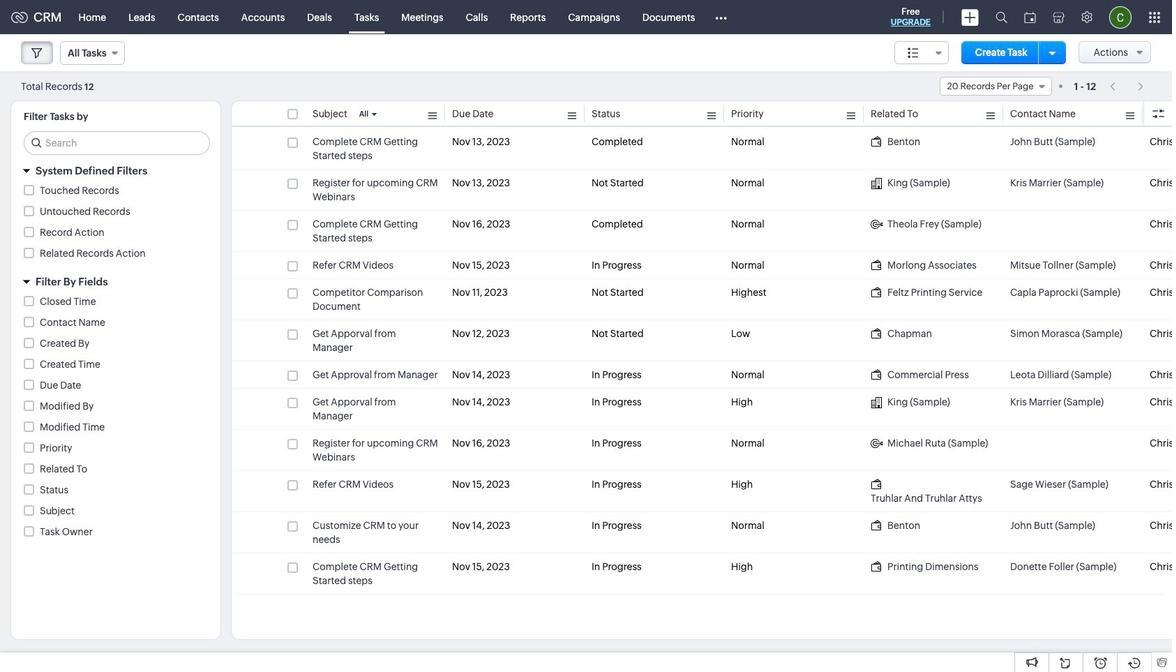 Task type: locate. For each thing, give the bounding box(es) containing it.
create menu element
[[954, 0, 988, 34]]

search image
[[996, 11, 1008, 23]]

navigation
[[1104, 76, 1152, 96]]

search element
[[988, 0, 1016, 34]]

row group
[[232, 128, 1173, 595]]

profile image
[[1110, 6, 1132, 28]]

profile element
[[1101, 0, 1141, 34]]

Search text field
[[24, 132, 209, 154]]

None field
[[60, 41, 125, 65], [895, 41, 949, 64], [940, 77, 1052, 96], [60, 41, 125, 65], [940, 77, 1052, 96]]



Task type: describe. For each thing, give the bounding box(es) containing it.
create menu image
[[962, 9, 979, 25]]

size image
[[908, 47, 919, 59]]

none field size
[[895, 41, 949, 64]]

calendar image
[[1025, 12, 1037, 23]]

Other Modules field
[[707, 6, 737, 28]]

logo image
[[11, 12, 28, 23]]



Task type: vqa. For each thing, say whether or not it's contained in the screenshot.
Calendar icon
yes



